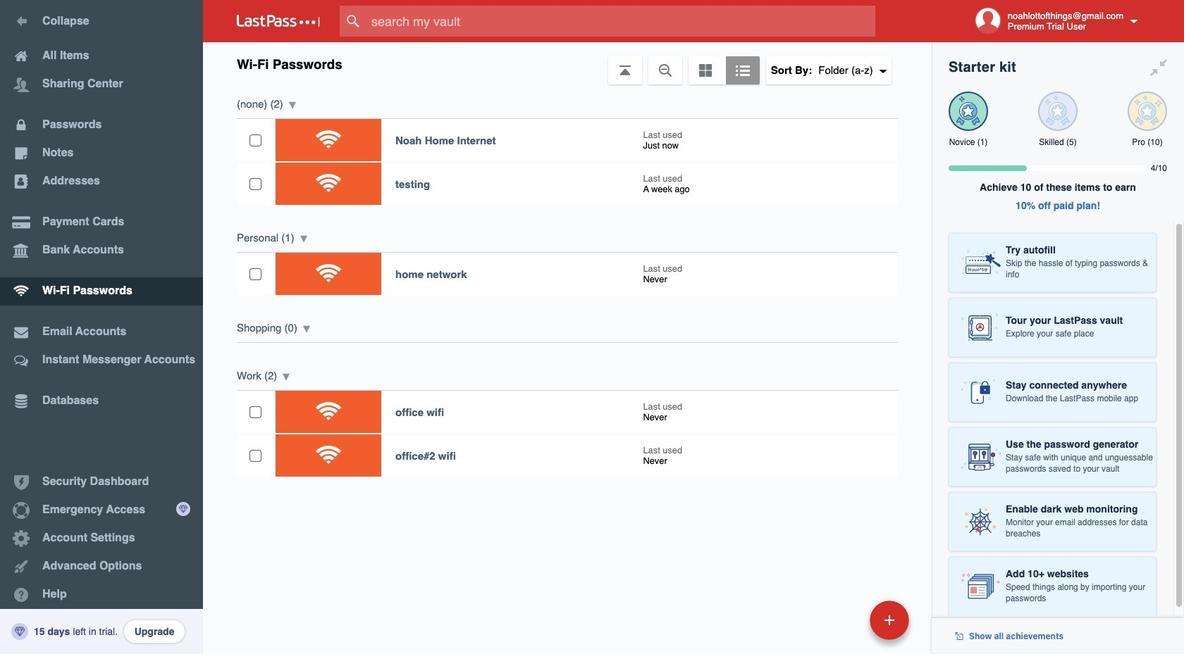Task type: describe. For each thing, give the bounding box(es) containing it.
search my vault text field
[[340, 6, 903, 37]]

new item navigation
[[773, 597, 918, 655]]

Search search field
[[340, 6, 903, 37]]



Task type: locate. For each thing, give the bounding box(es) containing it.
new item element
[[773, 601, 914, 641]]

lastpass image
[[237, 15, 320, 27]]

vault options navigation
[[203, 42, 932, 85]]

main navigation navigation
[[0, 0, 203, 655]]



Task type: vqa. For each thing, say whether or not it's contained in the screenshot.
'caret right' icon
no



